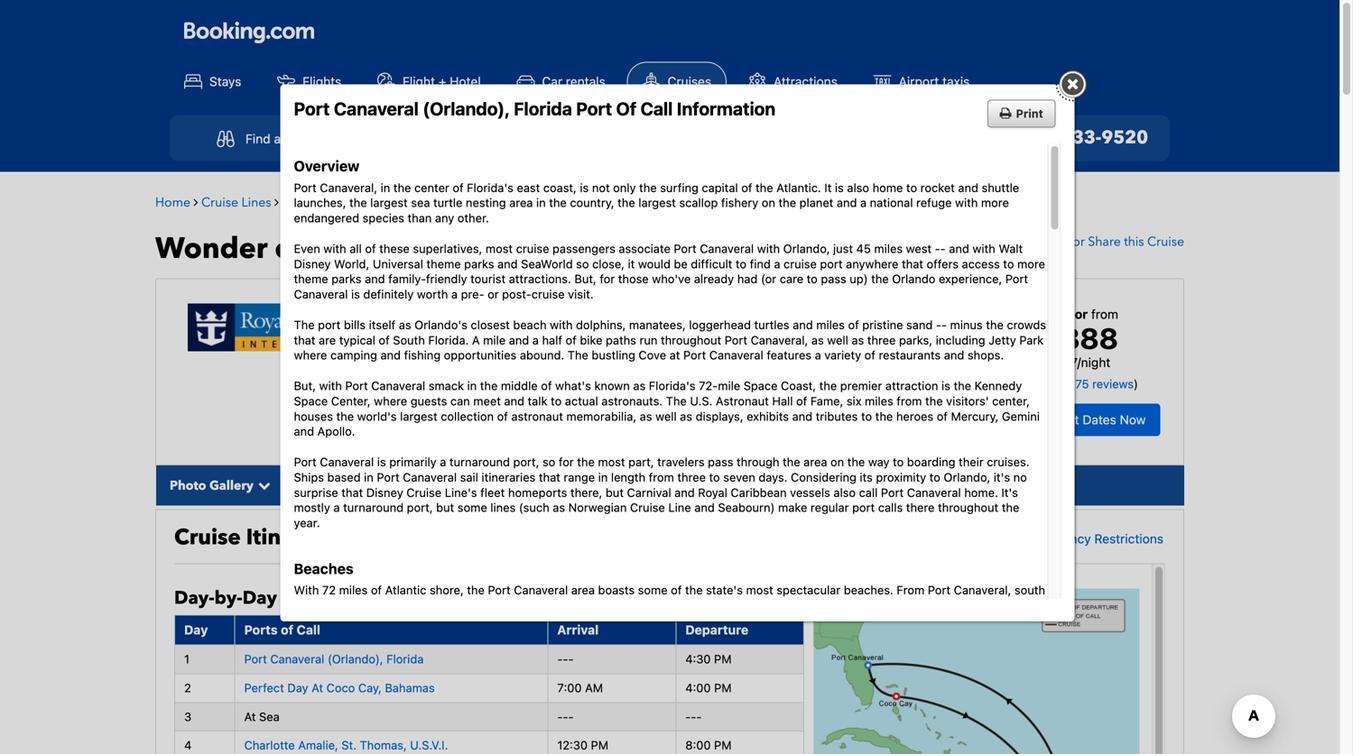 Task type: describe. For each thing, give the bounding box(es) containing it.
0 horizontal spatial beach;
[[473, 675, 511, 689]]

and down (1500
[[294, 691, 314, 704]]

fishing inside the port bills itself as orlando's closest beach with dolphins, manatees, loggerhead turtles and miles of pristine sand -- minus the crowds that are typical of south florida. a mile and a half of bike paths run throughout port canaveral, as well as three parks, including jetty park where camping and fishing opportunities abound. the bustling cove at port canaveral features a variety of restaurants and shops.
[[404, 349, 441, 362]]

to down 'six'
[[861, 410, 872, 423]]

)
[[1134, 377, 1138, 391]]

0 horizontal spatial seas
[[365, 230, 429, 269]]

rentals
[[566, 74, 606, 89]]

for down avenue,
[[403, 691, 418, 704]]

1 horizontal spatial inlet
[[575, 691, 598, 704]]

roundtrip:
[[427, 359, 493, 374]]

of right off
[[868, 599, 879, 613]]

stays link
[[170, 63, 256, 101]]

is inside even with all of these superlatives, most cruise passengers associate port canaveral with orlando, just 45 miles west -- and with walt disney world, universal theme parks and seaworld so close, it would be difficult to find a cruise port anywhere that offers access to more theme parks and family-friendly tourist attractions. but, for those who've already had (or care to pass up) the orlando experience, port canaveral is definitely worth a pre- or post-cruise visit.
[[351, 288, 360, 301]]

2 horizontal spatial (orlando),
[[615, 359, 675, 374]]

and inside wonder of the seas main content
[[1004, 532, 1026, 546]]

canaveral, inside port canaveral, in the center of florida's east coast, is not only the surfing capital of the atlantic. it is also home to rocket and shuttle launches, the largest sea turtle nesting area in the country, the largest scallop fishery on the planet and a national refuge with more endangered species than any other.
[[320, 181, 377, 194]]

that down based
[[342, 486, 363, 500]]

the up fishery
[[756, 181, 773, 194]]

day up 1 on the left
[[184, 623, 208, 638]]

& for 7 night eastern caribbean & perfect day wonder of the seas
[[648, 298, 662, 323]]

of right the heroes
[[937, 410, 948, 423]]

about
[[714, 599, 745, 613]]

departure
[[685, 623, 749, 638]]

4.5 / 5 275 reviews )
[[1016, 373, 1138, 392]]

the down only
[[618, 196, 635, 210]]

at left lori
[[931, 660, 942, 674]]

picnic
[[665, 614, 698, 628]]

a inside "link"
[[274, 131, 281, 146]]

port up road on the right
[[928, 584, 951, 597]]

perfect day at coco cay, bahamas link
[[244, 682, 435, 695]]

and right turtles
[[793, 318, 813, 332]]

there inside beaches with 72 miles of atlantic shore, the port canaveral area boasts some of the state's most spectacular beaches. from port canaveral, south to sebastian inlet state park, are more than 35 miles of public beaches. just about any eastward turn off of state road a1a will provide access to the beach, but beach parks offer restrooms, showers and picnic pavilions. jetty park, at the east end of port canaveral, has year-round lifeguards, beach wheelchairs, a snack bar, a bait-and-tackle shop and a 1,000-foot-long fishing pier. several side streets in cocoa beach have metered parking and dune crossovers to the beach.best for seclusion: canaveral national seashore stretches for 23 miles and is completely undeveloped. there are even great views of the space shuttle launch pads.best for families: at lori wilson park (1500 n. atlantic avenue, cocoa beach; 321-455-1380), there are concessions, hiking and nature trails, a wide expanse of beach, fishing and swimming.best for an active day: at sebastian inlet state park (9700 s. s.r. a1a, melbourne beach; 321-984-4852), there's a beach, bike trails, boat tours, canoeing, fishing, kayak rentals, scuba-diving and snorkeling.
[[605, 675, 633, 689]]

up)
[[850, 272, 868, 286]]

the down it's at the bottom right of page
[[1002, 501, 1020, 515]]

0 horizontal spatial the
[[294, 318, 315, 332]]

premier
[[840, 379, 882, 393]]

0 vertical spatial wonder of the seas
[[388, 194, 501, 211]]

flight + hotel link
[[363, 63, 495, 101]]

1 vertical spatial wonder of the seas
[[155, 230, 429, 269]]

three inside port canaveral is primarily a turnaround port, so for the most part, travelers pass through the area on the way to boarding their cruises. ships based in port canaveral sail itineraries that range in length from three to seven days. considering its proximity to orlando, it's no surprise that disney cruise line's fleet homeports there, but carnival and royal caribbean vessels also call port canaveral home. it's mostly a turnaround port, but some lines (such as norwegian cruise line and seabourn) make regular port calls there throughout the year.
[[677, 471, 706, 484]]

and down wheelchairs,
[[491, 645, 512, 658]]

1 horizontal spatial port,
[[513, 455, 539, 469]]

families:
[[880, 660, 927, 674]]

perfect left fishery
[[680, 194, 719, 211]]

0 vertical spatial inlet
[[365, 599, 389, 613]]

so inside even with all of these superlatives, most cruise passengers associate port canaveral with orlando, just 45 miles west -- and with walt disney world, universal theme parks and seaworld so close, it would be difficult to find a cruise port anywhere that offers access to more theme parks and family-friendly tourist attractions. but, for those who've already had (or care to pass up) the orlando experience, port canaveral is definitely worth a pre- or post-cruise visit.
[[576, 257, 589, 271]]

eastern for 7 night eastern caribbean & perfect day
[[558, 194, 601, 211]]

miles up restrooms,
[[552, 599, 580, 613]]

port canaveral (orlando), florida
[[244, 653, 424, 666]]

(orlando), for port canaveral (orlando), florida
[[328, 653, 383, 666]]

at right 'day:'
[[503, 691, 514, 704]]

is inside the but, with port canaveral smack in the middle of what's known as florida's 72-mile space coast, the premier attraction is the kennedy space center, where guests can meet and talk to actual astronauts. the u.s. astronaut hall of fame, six miles from the visitors' center, houses the world's largest collection of astronaut memorabilia, as well as displays, exhibits and tributes to the heroes of mercury, gemini and apollo.
[[942, 379, 951, 393]]

1 vertical spatial cay,
[[358, 682, 382, 695]]

a right mostly
[[334, 501, 340, 515]]

on inside port canaveral is primarily a turnaround port, so for the most part, travelers pass through the area on the way to boarding their cruises. ships based in port canaveral sail itineraries that range in length from three to seven days. considering its proximity to orlando, it's no surprise that disney cruise line's fleet homeports there, but carnival and royal caribbean vessels also call port canaveral home. it's mostly a turnaround port, but some lines (such as norwegian cruise line and seabourn) make regular port calls there throughout the year.
[[831, 455, 844, 469]]

park inside the port bills itself as orlando's closest beach with dolphins, manatees, loggerhead turtles and miles of pristine sand -- minus the crowds that are typical of south florida. a mile and a half of bike paths run throughout port canaveral, as well as three parks, including jetty park where camping and fishing opportunities abound. the bustling cove at port canaveral features a variety of restaurants and shops.
[[1020, 333, 1044, 347]]

canaveral inside the but, with port canaveral smack in the middle of what's known as florida's 72-mile space coast, the premier attraction is the kennedy space center, where guests can meet and talk to actual astronauts. the u.s. astronaut hall of fame, six miles from the visitors' center, houses the world's largest collection of astronaut memorabilia, as well as displays, exhibits and tributes to the heroes of mercury, gemini and apollo.
[[371, 379, 425, 393]]

0 horizontal spatial turnaround
[[343, 501, 404, 515]]

from
[[897, 584, 925, 597]]

35
[[534, 599, 548, 613]]

of left year-
[[281, 623, 294, 638]]

0 vertical spatial parks
[[464, 257, 494, 271]]

a down friendly
[[451, 288, 458, 301]]

of down itself
[[379, 333, 390, 347]]

perfect up at sea
[[244, 682, 284, 695]]

0 horizontal spatial beaches.
[[634, 599, 684, 613]]

largest up 'species'
[[370, 196, 408, 210]]

the up round
[[349, 614, 367, 628]]

of right the "half"
[[566, 333, 577, 347]]

even
[[557, 660, 583, 674]]

country,
[[570, 196, 614, 210]]

that inside even with all of these superlatives, most cruise passengers associate port canaveral with orlando, just 45 miles west -- and with walt disney world, universal theme parks and seaworld so close, it would be difficult to find a cruise port anywhere that offers access to more theme parks and family-friendly tourist attractions. but, for those who've already had (or care to pass up) the orlando experience, port canaveral is definitely worth a pre- or post-cruise visit.
[[902, 257, 924, 271]]

mile inside the but, with port canaveral smack in the middle of what's known as florida's 72-mile space coast, the premier attraction is the kennedy space center, where guests can meet and talk to actual astronauts. the u.s. astronaut hall of fame, six miles from the visitors' center, houses the world's largest collection of astronaut memorabilia, as well as displays, exhibits and tributes to the heroes of mercury, gemini and apollo.
[[718, 379, 740, 393]]

1 vertical spatial park
[[1009, 660, 1034, 674]]

species
[[363, 211, 404, 225]]

are up 455-
[[537, 660, 554, 674]]

for down shop at the right of the page
[[708, 645, 723, 658]]

fame,
[[811, 394, 844, 408]]

tributes
[[816, 410, 858, 423]]

closest
[[471, 318, 510, 332]]

1 horizontal spatial seas
[[474, 194, 501, 211]]

a up seclusion:
[[746, 630, 752, 643]]

off
[[849, 599, 865, 613]]

but inside beaches with 72 miles of atlantic shore, the port canaveral area boasts some of the state's most spectacular beaches. from port canaveral, south to sebastian inlet state park, are more than 35 miles of public beaches. just about any eastward turn off of state road a1a will provide access to the beach, but beach parks offer restrooms, showers and picnic pavilions. jetty park, at the east end of port canaveral, has year-round lifeguards, beach wheelchairs, a snack bar, a bait-and-tackle shop and a 1,000-foot-long fishing pier. several side streets in cocoa beach have metered parking and dune crossovers to the beach.best for seclusion: canaveral national seashore stretches for 23 miles and is completely undeveloped. there are even great views of the space shuttle launch pads.best for families: at lori wilson park (1500 n. atlantic avenue, cocoa beach; 321-455-1380), there are concessions, hiking and nature trails, a wide expanse of beach, fishing and swimming.best for an active day: at sebastian inlet state park (9700 s. s.r. a1a, melbourne beach; 321-984-4852), there's a beach, bike trails, boat tours, canoeing, fishing, kayak rentals, scuba-diving and snorkeling.
[[410, 614, 429, 628]]

where inside the but, with port canaveral smack in the middle of what's known as florida's 72-mile space coast, the premier attraction is the kennedy space center, where guests can meet and talk to actual astronauts. the u.s. astronaut hall of fame, six miles from the visitors' center, houses the world's largest collection of astronaut memorabilia, as well as displays, exhibits and tributes to the heroes of mercury, gemini and apollo.
[[374, 394, 407, 408]]

7 for 7 night eastern caribbean & perfect day wonder of the seas
[[413, 298, 425, 323]]

florida's inside port canaveral, in the center of florida's east coast, is not only the surfing capital of the atlantic. it is also home to rocket and shuttle launches, the largest sea turtle nesting area in the country, the largest scallop fishery on the planet and a national refuge with more endangered species than any other.
[[467, 181, 514, 194]]

1 vertical spatial coco
[[327, 682, 355, 695]]

day right scallop
[[722, 194, 745, 211]]

the right shore, at the left bottom of the page
[[467, 584, 485, 597]]

a right there's
[[1000, 691, 1007, 704]]

1 vertical spatial the
[[568, 349, 589, 362]]

angle right image for royal caribbean
[[380, 196, 385, 209]]

night for 7 night eastern caribbean & perfect day wonder of the seas
[[429, 298, 479, 323]]

its
[[860, 471, 873, 484]]

1 vertical spatial space
[[294, 394, 328, 408]]

of down 'meet'
[[497, 410, 508, 423]]

4:00
[[685, 682, 711, 695]]

7 night eastern caribbean & perfect day
[[512, 194, 745, 211]]

center,
[[331, 394, 371, 408]]

day:
[[475, 691, 500, 704]]

shops.
[[968, 349, 1004, 362]]

or inside wonder of the seas main content
[[1073, 234, 1085, 251]]

east inside port canaveral, in the center of florida's east coast, is not only the surfing capital of the atlantic. it is also home to rocket and shuttle launches, the largest sea turtle nesting area in the country, the largest scallop fishery on the planet and a national refuge with more endangered species than any other.
[[517, 181, 540, 194]]

maarten
[[518, 395, 566, 410]]

to right care
[[807, 272, 818, 286]]

largest inside the but, with port canaveral smack in the middle of what's known as florida's 72-mile space coast, the premier attraction is the kennedy space center, where guests can meet and talk to actual astronauts. the u.s. astronaut hall of fame, six miles from the visitors' center, houses the world's largest collection of astronaut memorabilia, as well as displays, exhibits and tributes to the heroes of mercury, gemini and apollo.
[[400, 410, 438, 423]]

of inside 7 night eastern caribbean & perfect day wonder of the seas
[[469, 325, 483, 344]]

1 horizontal spatial beaches.
[[844, 584, 894, 597]]

the up the range
[[577, 455, 595, 469]]

of up picnic
[[671, 584, 682, 597]]

car
[[542, 74, 563, 89]]

and down including on the right of page
[[944, 349, 964, 362]]

pristine
[[862, 318, 903, 332]]

of down beach.best
[[652, 660, 663, 674]]

1 horizontal spatial but
[[436, 501, 454, 515]]

as up variety
[[852, 333, 864, 347]]

through
[[737, 455, 780, 469]]

as up south
[[399, 318, 411, 332]]

dates
[[1083, 412, 1117, 427]]

houses
[[294, 410, 333, 423]]

1 • from the left
[[717, 378, 723, 393]]

1 vertical spatial beach
[[432, 614, 465, 628]]

1 vertical spatial beach,
[[964, 675, 1001, 689]]

shore,
[[430, 584, 464, 597]]

collection
[[441, 410, 494, 423]]

attractions
[[774, 74, 838, 89]]

beach
[[332, 645, 366, 658]]

1 horizontal spatial theme
[[427, 257, 461, 271]]

1 vertical spatial fishing
[[845, 630, 882, 643]]

world,
[[334, 257, 370, 271]]

as up features
[[812, 333, 824, 347]]

an
[[422, 691, 435, 704]]

pm for 8:00 pm
[[714, 739, 732, 753]]

port up calls
[[881, 486, 904, 500]]

perfect inside "ports of call: perfect day at coco cay, bahamas • charlotte amalie, st. thomas, u.s.v.i. • philipsburg, st. maarten"
[[510, 378, 553, 393]]

is inside beaches with 72 miles of atlantic shore, the port canaveral area boasts some of the state's most spectacular beaches. from port canaveral, south to sebastian inlet state park, are more than 35 miles of public beaches. just about any eastward turn off of state road a1a will provide access to the beach, but beach parks offer restrooms, showers and picnic pavilions. jetty park, at the east end of port canaveral, has year-round lifeguards, beach wheelchairs, a snack bar, a bait-and-tackle shop and a 1,000-foot-long fishing pier. several side streets in cocoa beach have metered parking and dune crossovers to the beach.best for seclusion: canaveral national seashore stretches for 23 miles and is completely undeveloped. there are even great views of the space shuttle launch pads.best for families: at lori wilson park (1500 n. atlantic avenue, cocoa beach; 321-455-1380), there are concessions, hiking and nature trails, a wide expanse of beach, fishing and swimming.best for an active day: at sebastian inlet state park (9700 s. s.r. a1a, melbourne beach; 321-984-4852), there's a beach, bike trails, boat tours, canoeing, fishing, kayak rentals, scuba-diving and snorkeling.
[[349, 660, 358, 674]]

1 horizontal spatial trails,
[[829, 675, 860, 689]]

florida for port canaveral (orlando), florida port of call information
[[514, 98, 572, 119]]

florida for port canaveral (orlando), florida
[[387, 653, 424, 666]]

is right the it
[[835, 181, 844, 194]]

12:30
[[557, 739, 588, 753]]

2 horizontal spatial but
[[606, 486, 624, 500]]

disney inside even with all of these superlatives, most cruise passengers associate port canaveral with orlando, just 45 miles west -- and with walt disney world, universal theme parks and seaworld so close, it would be difficult to find a cruise port anywhere that offers access to more theme parks and family-friendly tourist attractions. but, for those who've already had (or care to pass up) the orlando experience, port canaveral is definitely worth a pre- or post-cruise visit.
[[294, 257, 331, 271]]

with up the find on the right top of page
[[757, 242, 780, 255]]

1 vertical spatial parks
[[332, 272, 362, 286]]

0 horizontal spatial trails,
[[320, 706, 350, 719]]

ports for ports of call
[[244, 623, 278, 638]]

to down 'with'
[[294, 599, 305, 613]]

2 horizontal spatial fishing
[[1005, 675, 1041, 689]]

for down national
[[862, 660, 877, 674]]

pm for 4:30 pm
[[714, 653, 732, 666]]

definitely
[[363, 288, 414, 301]]

talk
[[528, 394, 548, 408]]

port up be
[[674, 242, 697, 255]]

experience,
[[939, 272, 1002, 286]]

the up 'species'
[[349, 196, 367, 210]]

day up ports of call
[[243, 586, 277, 611]]

road
[[914, 599, 942, 613]]

or inside even with all of these superlatives, most cruise passengers associate port canaveral with orlando, just 45 miles west -- and with walt disney world, universal theme parks and seaworld so close, it would be difficult to find a cruise port anywhere that offers access to more theme parks and family-friendly tourist attractions. but, for those who've already had (or care to pass up) the orlando experience, port canaveral is definitely worth a pre- or post-cruise visit.
[[488, 288, 499, 301]]

throughout inside port canaveral is primarily a turnaround port, so for the most part, travelers pass through the area on the way to boarding their cruises. ships based in port canaveral sail itineraries that range in length from three to seven days. considering its proximity to orlando, it's no surprise that disney cruise line's fleet homeports there, but carnival and royal caribbean vessels also call port canaveral home. it's mostly a turnaround port, but some lines (such as norwegian cruise line and seabourn) make regular port calls there throughout the year.
[[938, 501, 999, 515]]

0 horizontal spatial u.s.v.i.
[[410, 739, 448, 753]]

jetty inside the port bills itself as orlando's closest beach with dolphins, manatees, loggerhead turtles and miles of pristine sand -- minus the crowds that are typical of south florida. a mile and a half of bike paths run throughout port canaveral, as well as three parks, including jetty park where camping and fishing opportunities abound. the bustling cove at port canaveral features a variety of restaurants and shops.
[[989, 333, 1016, 347]]

area inside beaches with 72 miles of atlantic shore, the port canaveral area boasts some of the state's most spectacular beaches. from port canaveral, south to sebastian inlet state park, are more than 35 miles of public beaches. just about any eastward turn off of state road a1a will provide access to the beach, but beach parks offer restrooms, showers and picnic pavilions. jetty park, at the east end of port canaveral, has year-round lifeguards, beach wheelchairs, a snack bar, a bait-and-tackle shop and a 1,000-foot-long fishing pier. several side streets in cocoa beach have metered parking and dune crossovers to the beach.best for seclusion: canaveral national seashore stretches for 23 miles and is completely undeveloped. there are even great views of the space shuttle launch pads.best for families: at lori wilson park (1500 n. atlantic avenue, cocoa beach; 321-455-1380), there are concessions, hiking and nature trails, a wide expanse of beach, fishing and swimming.best for an active day: at sebastian inlet state park (9700 s. s.r. a1a, melbourne beach; 321-984-4852), there's a beach, bike trails, boat tours, canoeing, fishing, kayak rentals, scuba-diving and snorkeling.
[[571, 584, 595, 597]]

and right planet
[[837, 196, 857, 210]]

at left n.
[[312, 682, 323, 695]]

0 horizontal spatial beach,
[[370, 614, 407, 628]]

2 horizontal spatial st.
[[830, 378, 846, 393]]

miles inside the port bills itself as orlando's closest beach with dolphins, manatees, loggerhead turtles and miles of pristine sand -- minus the crowds that are typical of south florida. a mile and a half of bike paths run throughout port canaveral, as well as three parks, including jetty park where camping and fishing opportunities abound. the bustling cove at port canaveral features a variety of restaurants and shops.
[[816, 318, 845, 332]]

attractions.
[[509, 272, 571, 286]]

area inside port canaveral is primarily a turnaround port, so for the most part, travelers pass through the area on the way to boarding their cruises. ships based in port canaveral sail itineraries that range in length from three to seven days. considering its proximity to orlando, it's no surprise that disney cruise line's fleet homeports there, but carnival and royal caribbean vessels also call port canaveral home. it's mostly a turnaround port, but some lines (such as norwegian cruise line and seabourn) make regular port calls there throughout the year.
[[804, 455, 827, 469]]

pass inside even with all of these superlatives, most cruise passengers associate port canaveral with orlando, just 45 miles west -- and with walt disney world, universal theme parks and seaworld so close, it would be difficult to find a cruise port anywhere that offers access to more theme parks and family-friendly tourist attractions. but, for those who've already had (or care to pass up) the orlando experience, port canaveral is definitely worth a pre- or post-cruise visit.
[[821, 272, 847, 286]]

1 vertical spatial atlantic
[[344, 675, 385, 689]]

more inside beaches with 72 miles of atlantic shore, the port canaveral area boasts some of the state's most spectacular beaches. from port canaveral, south to sebastian inlet state park, are more than 35 miles of public beaches. just about any eastward turn off of state road a1a will provide access to the beach, but beach parks offer restrooms, showers and picnic pavilions. jetty park, at the east end of port canaveral, has year-round lifeguards, beach wheelchairs, a snack bar, a bait-and-tackle shop and a 1,000-foot-long fishing pier. several side streets in cocoa beach have metered parking and dune crossovers to the beach.best for seclusion: canaveral national seashore stretches for 23 miles and is completely undeveloped. there are even great views of the space shuttle launch pads.best for families: at lori wilson park (1500 n. atlantic avenue, cocoa beach; 321-455-1380), there are concessions, hiking and nature trails, a wide expanse of beach, fishing and swimming.best for an active day: at sebastian inlet state park (9700 s. s.r. a1a, melbourne beach; 321-984-4852), there's a beach, bike trails, boat tours, canoeing, fishing, kayak rentals, scuba-diving and snorkeling.
[[475, 599, 503, 613]]

are down shore, at the left bottom of the page
[[455, 599, 472, 613]]

of inside "ports of call: perfect day at coco cay, bahamas • charlotte amalie, st. thomas, u.s.v.i. • philipsburg, st. maarten"
[[463, 378, 476, 393]]

any inside beaches with 72 miles of atlantic shore, the port canaveral area boasts some of the state's most spectacular beaches. from port canaveral, south to sebastian inlet state park, are more than 35 miles of public beaches. just about any eastward turn off of state road a1a will provide access to the beach, but beach parks offer restrooms, showers and picnic pavilions. jetty park, at the east end of port canaveral, has year-round lifeguards, beach wheelchairs, a snack bar, a bait-and-tackle shop and a 1,000-foot-long fishing pier. several side streets in cocoa beach have metered parking and dune crossovers to the beach.best for seclusion: canaveral national seashore stretches for 23 miles and is completely undeveloped. there are even great views of the space shuttle launch pads.best for families: at lori wilson park (1500 n. atlantic avenue, cocoa beach; 321-455-1380), there are concessions, hiking and nature trails, a wide expanse of beach, fishing and swimming.best for an active day: at sebastian inlet state park (9700 s. s.r. a1a, melbourne beach; 321-984-4852), there's a beach, bike trails, boat tours, canoeing, fishing, kayak rentals, scuba-diving and snorkeling.
[[748, 599, 767, 613]]

1 horizontal spatial cocoa
[[435, 675, 470, 689]]

with inside the port bills itself as orlando's closest beach with dolphins, manatees, loggerhead turtles and miles of pristine sand -- minus the crowds that are typical of south florida. a mile and a half of bike paths run throughout port canaveral, as well as three parks, including jetty park where camping and fishing opportunities abound. the bustling cove at port canaveral features a variety of restaurants and shops.
[[550, 318, 573, 332]]

visitors'
[[946, 394, 989, 408]]

interior
[[1042, 307, 1088, 322]]

miles right 72
[[339, 584, 368, 597]]

1 horizontal spatial beach;
[[825, 691, 863, 704]]

in up 'species'
[[381, 181, 390, 194]]

where inside the port bills itself as orlando's closest beach with dolphins, manatees, loggerhead turtles and miles of pristine sand -- minus the crowds that are typical of south florida. a mile and a half of bike paths run throughout port canaveral, as well as three parks, including jetty park where camping and fishing opportunities abound. the bustling cove at port canaveral features a variety of restaurants and shops.
[[294, 349, 327, 362]]

charlotte amalie, st. thomas, u.s.v.i. link
[[244, 739, 448, 753]]

half
[[542, 333, 562, 347]]

refuge
[[916, 196, 952, 210]]

canaveral up based
[[320, 455, 374, 469]]

actual
[[565, 394, 598, 408]]

to down bait-
[[608, 645, 619, 658]]

with left all on the top left of page
[[324, 242, 346, 255]]

2 vertical spatial park
[[634, 691, 658, 704]]

port canaveral (orlando), florida port of call information dialog
[[280, 71, 1087, 755]]

flights link
[[263, 63, 356, 101]]

cruise up day- in the left bottom of the page
[[174, 523, 241, 553]]

find
[[246, 131, 271, 146]]

4
[[184, 739, 192, 753]]

and down launch
[[768, 675, 788, 689]]

and down middle
[[504, 394, 525, 408]]

800-233-9520
[[1020, 125, 1148, 150]]

1 horizontal spatial state
[[602, 691, 630, 704]]

of up fishery
[[741, 181, 753, 194]]

(1500
[[294, 675, 326, 689]]

angle right image for wonder of the seas
[[504, 196, 509, 209]]

had
[[737, 272, 758, 286]]

port down flights
[[294, 98, 330, 119]]

/ inside 4.5 / 5 275 reviews )
[[1047, 377, 1051, 391]]

port inside even with all of these superlatives, most cruise passengers associate port canaveral with orlando, just 45 miles west -- and with walt disney world, universal theme parks and seaworld so close, it would be difficult to find a cruise port anywhere that offers access to more theme parks and family-friendly tourist attractions. but, for those who've already had (or care to pass up) the orlando experience, port canaveral is definitely worth a pre- or post-cruise visit.
[[820, 257, 843, 271]]

of down the endangered
[[275, 230, 304, 269]]

port up ships
[[294, 455, 317, 469]]

with inside the but, with port canaveral smack in the middle of what's known as florida's 72-mile space coast, the premier attraction is the kennedy space center, where guests can meet and talk to actual astronauts. the u.s. astronaut hall of fame, six miles from the visitors' center, houses the world's largest collection of astronaut memorabilia, as well as displays, exhibits and tributes to the heroes of mercury, gemini and apollo.
[[319, 379, 342, 393]]

$127
[[1050, 355, 1077, 370]]

in down coast,
[[536, 196, 546, 210]]

72
[[322, 584, 336, 597]]

streets
[[981, 630, 1019, 643]]

to up proximity
[[893, 455, 904, 469]]

find a cruise
[[246, 131, 320, 146]]

port down rentals in the top left of the page
[[576, 98, 612, 119]]

disney inside port canaveral is primarily a turnaround port, so for the most part, travelers pass through the area on the way to boarding their cruises. ships based in port canaveral sail itineraries that range in length from three to seven days. considering its proximity to orlando, it's no surprise that disney cruise line's fleet homeports there, but carnival and royal caribbean vessels also call port canaveral home. it's mostly a turnaround port, but some lines (such as norwegian cruise line and seabourn) make regular port calls there throughout the year.
[[366, 486, 403, 500]]

bahamas inside "ports of call: perfect day at coco cay, bahamas • charlotte amalie, st. thomas, u.s.v.i. • philipsburg, st. maarten"
[[660, 378, 714, 393]]

angle right image for cruise lines
[[274, 196, 279, 209]]

0 vertical spatial cocoa
[[294, 645, 329, 658]]

0 vertical spatial wonder
[[388, 194, 435, 211]]

1 horizontal spatial turnaround
[[450, 455, 510, 469]]

manatees,
[[629, 318, 686, 332]]

royal inside wonder of the seas main content
[[282, 194, 313, 211]]

0 horizontal spatial state
[[392, 599, 421, 613]]

cay, inside "ports of call: perfect day at coco cay, bahamas • charlotte amalie, st. thomas, u.s.v.i. • philipsburg, st. maarten"
[[632, 378, 657, 393]]

2 horizontal spatial state
[[882, 599, 911, 613]]

1 vertical spatial theme
[[294, 272, 328, 286]]

well inside the port bills itself as orlando's closest beach with dolphins, manatees, loggerhead turtles and miles of pristine sand -- minus the crowds that are typical of south florida. a mile and a half of bike paths run throughout port canaveral, as well as three parks, including jetty park where camping and fishing opportunities abound. the bustling cove at port canaveral features a variety of restaurants and shops.
[[827, 333, 849, 347]]

canaveral down year-
[[270, 653, 324, 666]]

and down hall
[[792, 410, 813, 423]]

so inside port canaveral is primarily a turnaround port, so for the most part, travelers pass through the area on the way to boarding their cruises. ships based in port canaveral sail itineraries that range in length from three to seven days. considering its proximity to orlando, it's no surprise that disney cruise line's fleet homeports there, but carnival and royal caribbean vessels also call port canaveral home. it's mostly a turnaround port, but some lines (such as norwegian cruise line and seabourn) make regular port calls there throughout the year.
[[543, 455, 556, 469]]

1 vertical spatial thomas,
[[360, 739, 407, 753]]

canaveral, up will
[[954, 584, 1011, 597]]

beaches
[[294, 561, 354, 578]]

jetty inside beaches with 72 miles of atlantic shore, the port canaveral area boasts some of the state's most spectacular beaches. from port canaveral, south to sebastian inlet state park, are more than 35 miles of public beaches. just about any eastward turn off of state road a1a will provide access to the beach, but beach parks offer restrooms, showers and picnic pavilions. jetty park, at the east end of port canaveral, has year-round lifeguards, beach wheelchairs, a snack bar, a bait-and-tackle shop and a 1,000-foot-long fishing pier. several side streets in cocoa beach have metered parking and dune crossovers to the beach.best for seclusion: canaveral national seashore stretches for 23 miles and is completely undeveloped. there are even great views of the space shuttle launch pads.best for families: at lori wilson park (1500 n. atlantic avenue, cocoa beach; 321-455-1380), there are concessions, hiking and nature trails, a wide expanse of beach, fishing and swimming.best for an active day: at sebastian inlet state park (9700 s. s.r. a1a, melbourne beach; 321-984-4852), there's a beach, bike trails, boat tours, canoeing, fishing, kayak rentals, scuba-diving and snorkeling.
[[755, 614, 783, 628]]

florida's inside the but, with port canaveral smack in the middle of what's known as florida's 72-mile space coast, the premier attraction is the kennedy space center, where guests can meet and talk to actual astronauts. the u.s. astronaut hall of fame, six miles from the visitors' center, houses the world's largest collection of astronaut memorabilia, as well as displays, exhibits and tributes to the heroes of mercury, gemini and apollo.
[[649, 379, 696, 393]]

from inside interior from $888 $127 / night
[[1091, 307, 1119, 322]]

now
[[1120, 412, 1146, 427]]

the up other.
[[453, 194, 471, 211]]

1 horizontal spatial sebastian
[[518, 691, 572, 704]]

at left sea
[[244, 710, 256, 724]]

bills
[[344, 318, 366, 332]]

port inside port canaveral is primarily a turnaround port, so for the most part, travelers pass through the area on the way to boarding their cruises. ships based in port canaveral sail itineraries that range in length from three to seven days. considering its proximity to orlando, it's no surprise that disney cruise line's fleet homeports there, but carnival and royal caribbean vessels also call port canaveral home. it's mostly a turnaround port, but some lines (such as norwegian cruise line and seabourn) make regular port calls there throughout the year.
[[852, 501, 875, 515]]

1 horizontal spatial park,
[[786, 614, 814, 628]]

more inside even with all of these superlatives, most cruise passengers associate port canaveral with orlando, just 45 miles west -- and with walt disney world, universal theme parks and seaworld so close, it would be difficult to find a cruise port anywhere that offers access to more theme parks and family-friendly tourist attractions. but, for those who've already had (or care to pass up) the orlando experience, port canaveral is definitely worth a pre- or post-cruise visit.
[[1018, 257, 1045, 271]]

year.
[[294, 516, 320, 530]]

and up tourist
[[498, 257, 518, 271]]

launch
[[764, 660, 800, 674]]

0 horizontal spatial sebastian
[[308, 599, 362, 613]]

1 vertical spatial 321-
[[866, 691, 891, 704]]

984-
[[891, 691, 919, 704]]

1 vertical spatial amalie,
[[298, 739, 338, 753]]

0 horizontal spatial 321-
[[514, 675, 539, 689]]

dolphins,
[[576, 318, 626, 332]]

of up maarten
[[541, 379, 552, 393]]

of inside even with all of these superlatives, most cruise passengers associate port canaveral with orlando, just 45 miles west -- and with walt disney world, universal theme parks and seaworld so close, it would be difficult to find a cruise port anywhere that offers access to more theme parks and family-friendly tourist attractions. but, for those who've already had (or care to pass up) the orlando experience, port canaveral is definitely worth a pre- or post-cruise visit.
[[365, 242, 376, 255]]

port up offer
[[488, 584, 511, 597]]

3
[[184, 710, 191, 724]]

great
[[587, 660, 615, 674]]

of right variety
[[865, 349, 876, 362]]

2 horizontal spatial florida
[[678, 359, 718, 374]]

most inside beaches with 72 miles of atlantic shore, the port canaveral area boasts some of the state's most spectacular beaches. from port canaveral, south to sebastian inlet state park, are more than 35 miles of public beaches. just about any eastward turn off of state road a1a will provide access to the beach, but beach parks offer restrooms, showers and picnic pavilions. jetty park, at the east end of port canaveral, has year-round lifeguards, beach wheelchairs, a snack bar, a bait-and-tackle shop and a 1,000-foot-long fishing pier. several side streets in cocoa beach have metered parking and dune crossovers to the beach.best for seclusion: canaveral national seashore stretches for 23 miles and is completely undeveloped. there are even great views of the space shuttle launch pads.best for families: at lori wilson park (1500 n. atlantic avenue, cocoa beach; 321-455-1380), there are concessions, hiking and nature trails, a wide expanse of beach, fishing and swimming.best for an active day: at sebastian inlet state park (9700 s. s.r. a1a, melbourne beach; 321-984-4852), there's a beach, bike trails, boat tours, canoeing, fishing, kayak rentals, scuba-diving and snorkeling.
[[746, 584, 773, 597]]

1 vertical spatial wonder
[[155, 230, 268, 269]]

day inside "ports of call: perfect day at coco cay, bahamas • charlotte amalie, st. thomas, u.s.v.i. • philipsburg, st. maarten"
[[556, 378, 579, 393]]

port inside the but, with port canaveral smack in the middle of what's known as florida's 72-mile space coast, the premier attraction is the kennedy space center, where guests can meet and talk to actual astronauts. the u.s. astronaut hall of fame, six miles from the visitors' center, houses the world's largest collection of astronaut memorabilia, as well as displays, exhibits and tributes to the heroes of mercury, gemini and apollo.
[[345, 379, 368, 393]]

share
[[1088, 234, 1121, 251]]

0 vertical spatial space
[[744, 379, 778, 393]]

itinerary inside dropdown button
[[300, 477, 352, 495]]

0 vertical spatial atlantic
[[385, 584, 427, 597]]

already
[[694, 272, 734, 286]]

primarily
[[389, 455, 437, 469]]

to right talk at the bottom left of the page
[[551, 394, 562, 408]]

of up the pier.
[[902, 614, 913, 628]]

of down lori
[[950, 675, 961, 689]]

hall
[[772, 394, 793, 408]]

chevron up image
[[352, 479, 369, 492]]

cruise right this
[[1148, 234, 1185, 251]]

from inside the but, with port canaveral smack in the middle of what's known as florida's 72-mile space coast, the premier attraction is the kennedy space center, where guests can meet and talk to actual astronauts. the u.s. astronaut hall of fame, six miles from the visitors' center, houses the world's largest collection of astronaut memorabilia, as well as displays, exhibits and tributes to the heroes of mercury, gemini and apollo.
[[897, 394, 922, 408]]

$888
[[1042, 322, 1118, 356]]

orlando
[[892, 272, 936, 286]]

several
[[912, 630, 952, 643]]

parking
[[447, 645, 488, 658]]

area inside port canaveral, in the center of florida's east coast, is not only the surfing capital of the atlantic. it is also home to rocket and shuttle launches, the largest sea turtle nesting area in the country, the largest scallop fishery on the planet and a national refuge with more endangered species than any other.
[[509, 196, 533, 210]]

state's
[[706, 584, 743, 597]]

the up 'meet'
[[480, 379, 498, 393]]

1 vertical spatial bahamas
[[385, 682, 435, 695]]

and up n.
[[326, 660, 346, 674]]

active
[[438, 691, 472, 704]]

parks inside beaches with 72 miles of atlantic shore, the port canaveral area boasts some of the state's most spectacular beaches. from port canaveral, south to sebastian inlet state park, are more than 35 miles of public beaches. just about any eastward turn off of state road a1a will provide access to the beach, but beach parks offer restrooms, showers and picnic pavilions. jetty park, at the east end of port canaveral, has year-round lifeguards, beach wheelchairs, a snack bar, a bait-and-tackle shop and a 1,000-foot-long fishing pier. several side streets in cocoa beach have metered parking and dune crossovers to the beach.best for seclusion: canaveral national seashore stretches for 23 miles and is completely undeveloped. there are even great views of the space shuttle launch pads.best for families: at lori wilson park (1500 n. atlantic avenue, cocoa beach; 321-455-1380), there are concessions, hiking and nature trails, a wide expanse of beach, fishing and swimming.best for an active day: at sebastian inlet state park (9700 s. s.r. a1a, melbourne beach; 321-984-4852), there's a beach, bike trails, boat tours, canoeing, fishing, kayak rentals, scuba-diving and snorkeling.
[[469, 614, 499, 628]]

to up 'had' in the top right of the page
[[736, 257, 747, 271]]

there
[[502, 660, 534, 674]]

hotel
[[450, 74, 481, 89]]

on inside port canaveral, in the center of florida's east coast, is not only the surfing capital of the atlantic. it is also home to rocket and shuttle launches, the largest sea turtle nesting area in the country, the largest scallop fishery on the planet and a national refuge with more endangered species than any other.
[[762, 196, 775, 210]]

seclusion:
[[726, 645, 782, 658]]

call:
[[479, 378, 507, 393]]

that up homeports
[[539, 471, 561, 484]]

charlotte amalie, st. thomas, u.s.v.i.
[[244, 739, 448, 753]]

caribbean inside port canaveral is primarily a turnaround port, so for the most part, travelers pass through the area on the way to boarding their cruises. ships based in port canaveral sail itineraries that range in length from three to seven days. considering its proximity to orlando, it's no surprise that disney cruise line's fleet homeports there, but carnival and royal caribbean vessels also call port canaveral home. it's mostly a turnaround port, but some lines (such as norwegian cruise line and seabourn) make regular port calls there throughout the year.
[[731, 486, 787, 500]]

overview
[[294, 158, 360, 175]]

canaveral down primarily
[[403, 471, 457, 484]]

day left n.
[[287, 682, 308, 695]]

cruises link
[[627, 62, 727, 102]]

and down south
[[381, 349, 401, 362]]



Task type: locate. For each thing, give the bounding box(es) containing it.
most inside port canaveral is primarily a turnaround port, so for the most part, travelers pass through the area on the way to boarding their cruises. ships based in port canaveral sail itineraries that range in length from three to seven days. considering its proximity to orlando, it's no surprise that disney cruise line's fleet homeports there, but carnival and royal caribbean vessels also call port canaveral home. it's mostly a turnaround port, but some lines (such as norwegian cruise line and seabourn) make regular port calls there throughout the year.
[[598, 455, 625, 469]]

seven
[[723, 471, 756, 484]]

ports inside "ports of call: perfect day at coco cay, bahamas • charlotte amalie, st. thomas, u.s.v.i. • philipsburg, st. maarten"
[[427, 378, 460, 393]]

a left wide
[[863, 675, 869, 689]]

sebastian down 455-
[[518, 691, 572, 704]]

1 vertical spatial sebastian
[[518, 691, 572, 704]]

than inside port canaveral, in the center of florida's east coast, is not only the surfing capital of the atlantic. it is also home to rocket and shuttle launches, the largest sea turtle nesting area in the country, the largest scallop fishery on the planet and a national refuge with more endangered species than any other.
[[408, 211, 432, 225]]

call right of
[[641, 98, 673, 119]]

in inside the but, with port canaveral smack in the middle of what's known as florida's 72-mile space coast, the premier attraction is the kennedy space center, where guests can meet and talk to actual astronauts. the u.s. astronaut hall of fame, six miles from the visitors' center, houses the world's largest collection of astronaut memorabilia, as well as displays, exhibits and tributes to the heroes of mercury, gemini and apollo.
[[467, 379, 477, 393]]

angle right image right lines
[[274, 196, 279, 209]]

seashore
[[891, 645, 942, 658]]

is inside port canaveral is primarily a turnaround port, so for the most part, travelers pass through the area on the way to boarding their cruises. ships based in port canaveral sail itineraries that range in length from three to seven days. considering its proximity to orlando, it's no surprise that disney cruise line's fleet homeports there, but carnival and royal caribbean vessels also call port canaveral home. it's mostly a turnaround port, but some lines (such as norwegian cruise line and seabourn) make regular port calls there throughout the year.
[[377, 455, 386, 469]]

u.s.
[[690, 394, 713, 408]]

1 vertical spatial beach;
[[825, 691, 863, 704]]

map marker image
[[415, 379, 422, 391]]

caribbean inside 7 night eastern caribbean & perfect day wonder of the seas
[[553, 298, 644, 323]]

angle right image
[[380, 196, 385, 209], [504, 196, 509, 209]]

amalie, inside "ports of call: perfect day at coco cay, bahamas • charlotte amalie, st. thomas, u.s.v.i. • philipsburg, st. maarten"
[[784, 378, 827, 393]]

travel menu navigation
[[170, 115, 1170, 161]]

provide
[[990, 599, 1031, 613]]

miles inside even with all of these superlatives, most cruise passengers associate port canaveral with orlando, just 45 miles west -- and with walt disney world, universal theme parks and seaworld so close, it would be difficult to find a cruise port anywhere that offers access to more theme parks and family-friendly tourist attractions. but, for those who've already had (or care to pass up) the orlando experience, port canaveral is definitely worth a pre- or post-cruise visit.
[[874, 242, 903, 255]]

canaveral down loggerhead at right
[[709, 349, 764, 362]]

tours,
[[381, 706, 413, 719]]

the left the heroes
[[875, 410, 893, 423]]

port, down primarily
[[407, 501, 433, 515]]

access inside beaches with 72 miles of atlantic shore, the port canaveral area boasts some of the state's most spectacular beaches. from port canaveral, south to sebastian inlet state park, are more than 35 miles of public beaches. just about any eastward turn off of state road a1a will provide access to the beach, but beach parks offer restrooms, showers and picnic pavilions. jetty park, at the east end of port canaveral, has year-round lifeguards, beach wheelchairs, a snack bar, a bait-and-tackle shop and a 1,000-foot-long fishing pier. several side streets in cocoa beach have metered parking and dune crossovers to the beach.best for seclusion: canaveral national seashore stretches for 23 miles and is completely undeveloped. there are even great views of the space shuttle launch pads.best for families: at lori wilson park (1500 n. atlantic avenue, cocoa beach; 321-455-1380), there are concessions, hiking and nature trails, a wide expanse of beach, fishing and swimming.best for an active day: at sebastian inlet state park (9700 s. s.r. a1a, melbourne beach; 321-984-4852), there's a beach, bike trails, boat tours, canoeing, fishing, kayak rentals, scuba-diving and snorkeling.
[[294, 614, 332, 628]]

port down primarily
[[377, 471, 400, 484]]

homeports
[[508, 486, 567, 500]]

with inside port canaveral, in the center of florida's east coast, is not only the surfing capital of the atlantic. it is also home to rocket and shuttle launches, the largest sea turtle nesting area in the country, the largest scallop fishery on the planet and a national refuge with more endangered species than any other.
[[955, 196, 978, 210]]

variety
[[825, 349, 861, 362]]

& left scallop
[[668, 194, 677, 211]]

search image
[[907, 234, 925, 248]]

and up definitely
[[365, 272, 385, 286]]

cruise down carnival
[[630, 501, 665, 515]]

any inside port canaveral, in the center of florida's east coast, is not only the surfing capital of the atlantic. it is also home to rocket and shuttle launches, the largest sea turtle nesting area in the country, the largest scallop fishery on the planet and a national refuge with more endangered species than any other.
[[435, 211, 454, 225]]

0 horizontal spatial some
[[458, 501, 487, 515]]

throughout inside the port bills itself as orlando's closest beach with dolphins, manatees, loggerhead turtles and miles of pristine sand -- minus the crowds that are typical of south florida. a mile and a half of bike paths run throughout port canaveral, as well as three parks, including jetty park where camping and fishing opportunities abound. the bustling cove at port canaveral features a variety of restaurants and shops.
[[661, 333, 722, 347]]

expanse
[[901, 675, 947, 689]]

canaveral up 35
[[514, 584, 568, 597]]

with
[[294, 584, 319, 597]]

well inside the but, with port canaveral smack in the middle of what's known as florida's 72-mile space coast, the premier attraction is the kennedy space center, where guests can meet and talk to actual astronauts. the u.s. astronaut hall of fame, six miles from the visitors' center, houses the world's largest collection of astronaut memorabilia, as well as displays, exhibits and tributes to the heroes of mercury, gemini and apollo.
[[656, 410, 677, 423]]

who've
[[652, 272, 691, 286]]

1 horizontal spatial charlotte
[[726, 378, 780, 393]]

0 horizontal spatial well
[[656, 410, 677, 423]]

the up the visitors'
[[954, 379, 972, 393]]

scallop
[[679, 196, 718, 210]]

charlotte inside "ports of call: perfect day at coco cay, bahamas • charlotte amalie, st. thomas, u.s.v.i. • philipsburg, st. maarten"
[[726, 378, 780, 393]]

cay,
[[632, 378, 657, 393], [358, 682, 382, 695]]

0 horizontal spatial pass
[[708, 455, 734, 469]]

bike inside beaches with 72 miles of atlantic shore, the port canaveral area boasts some of the state's most spectacular beaches. from port canaveral, south to sebastian inlet state park, are more than 35 miles of public beaches. just about any eastward turn off of state road a1a will provide access to the beach, but beach parks offer restrooms, showers and picnic pavilions. jetty park, at the east end of port canaveral, has year-round lifeguards, beach wheelchairs, a snack bar, a bait-and-tackle shop and a 1,000-foot-long fishing pier. several side streets in cocoa beach have metered parking and dune crossovers to the beach.best for seclusion: canaveral national seashore stretches for 23 miles and is completely undeveloped. there are even great views of the space shuttle launch pads.best for families: at lori wilson park (1500 n. atlantic avenue, cocoa beach; 321-455-1380), there are concessions, hiking and nature trails, a wide expanse of beach, fishing and swimming.best for an active day: at sebastian inlet state park (9700 s. s.r. a1a, melbourne beach; 321-984-4852), there's a beach, bike trails, boat tours, canoeing, fishing, kayak rentals, scuba-diving and snorkeling.
[[294, 706, 317, 719]]

0 vertical spatial ports
[[427, 378, 460, 393]]

national
[[870, 196, 913, 210]]

0 horizontal spatial any
[[435, 211, 454, 225]]

are inside the port bills itself as orlando's closest beach with dolphins, manatees, loggerhead turtles and miles of pristine sand -- minus the crowds that are typical of south florida. a mile and a half of bike paths run throughout port canaveral, as well as three parks, including jetty park where camping and fishing opportunities abound. the bustling cove at port canaveral features a variety of restaurants and shops.
[[319, 333, 336, 347]]

bike inside the port bills itself as orlando's closest beach with dolphins, manatees, loggerhead turtles and miles of pristine sand -- minus the crowds that are typical of south florida. a mile and a half of bike paths run throughout port canaveral, as well as three parks, including jetty park where camping and fishing opportunities abound. the bustling cove at port canaveral features a variety of restaurants and shops.
[[580, 333, 603, 347]]

gemini
[[1002, 410, 1040, 423]]

& inside 7 night eastern caribbean & perfect day wonder of the seas
[[648, 298, 662, 323]]

port canaveral (orlando), florida port of call information
[[294, 98, 776, 119]]

1 vertical spatial pass
[[708, 455, 734, 469]]

cruise search link
[[907, 234, 1022, 251]]

1 vertical spatial charlotte
[[244, 739, 295, 753]]

0 vertical spatial more
[[981, 196, 1009, 210]]

beach, down wilson
[[964, 675, 1001, 689]]

a inside port canaveral, in the center of florida's east coast, is not only the surfing capital of the atlantic. it is also home to rocket and shuttle launches, the largest sea turtle nesting area in the country, the largest scallop fishery on the planet and a national refuge with more endangered species than any other.
[[860, 196, 867, 210]]

coco inside "ports of call: perfect day at coco cay, bahamas • charlotte amalie, st. thomas, u.s.v.i. • philipsburg, st. maarten"
[[598, 378, 629, 393]]

shuttle inside port canaveral, in the center of florida's east coast, is not only the surfing capital of the atlantic. it is also home to rocket and shuttle launches, the largest sea turtle nesting area in the country, the largest scallop fishery on the planet and a national refuge with more endangered species than any other.
[[982, 181, 1019, 194]]

1 vertical spatial throughout
[[938, 501, 999, 515]]

end
[[878, 614, 899, 628]]

jetty up 1,000-
[[755, 614, 783, 628]]

0 horizontal spatial charlotte
[[244, 739, 295, 753]]

1 horizontal spatial •
[[947, 378, 953, 393]]

at inside "ports of call: perfect day at coco cay, bahamas • charlotte amalie, st. thomas, u.s.v.i. • philipsburg, st. maarten"
[[582, 378, 595, 393]]

2 vertical spatial wonder
[[413, 325, 466, 344]]

inlet
[[365, 599, 389, 613], [575, 691, 598, 704]]

4:30
[[685, 653, 711, 666]]

1 vertical spatial disney
[[366, 486, 403, 500]]

florida inside dialog
[[514, 98, 572, 119]]

1 angle right image from the left
[[194, 196, 198, 209]]

snack
[[536, 630, 568, 643]]

0 vertical spatial royal
[[282, 194, 313, 211]]

but, inside the but, with port canaveral smack in the middle of what's known as florida's 72-mile space coast, the premier attraction is the kennedy space center, where guests can meet and talk to actual astronauts. the u.s. astronaut hall of fame, six miles from the visitors' center, houses the world's largest collection of astronaut memorabilia, as well as displays, exhibits and tributes to the heroes of mercury, gemini and apollo.
[[294, 379, 316, 393]]

call inside dialog
[[641, 98, 673, 119]]

0 horizontal spatial mile
[[483, 333, 506, 347]]

0 horizontal spatial amalie,
[[298, 739, 338, 753]]

ports for ports of call: perfect day at coco cay, bahamas • charlotte amalie, st. thomas, u.s.v.i. • philipsburg, st. maarten
[[427, 378, 460, 393]]

& for 7 night eastern caribbean & perfect day
[[668, 194, 677, 211]]

1 horizontal spatial port
[[820, 257, 843, 271]]

three inside the port bills itself as orlando's closest beach with dolphins, manatees, loggerhead turtles and miles of pristine sand -- minus the crowds that are typical of south florida. a mile and a half of bike paths run throughout port canaveral, as well as three parks, including jetty park where camping and fishing opportunities abound. the bustling cove at port canaveral features a variety of restaurants and shops.
[[867, 333, 896, 347]]

1 horizontal spatial 321-
[[866, 691, 891, 704]]

call
[[859, 486, 878, 500]]

1 vertical spatial well
[[656, 410, 677, 423]]

0 vertical spatial theme
[[427, 257, 461, 271]]

canaveral, inside the port bills itself as orlando's closest beach with dolphins, manatees, loggerhead turtles and miles of pristine sand -- minus the crowds that are typical of south florida. a mile and a half of bike paths run throughout port canaveral, as well as three parks, including jetty park where camping and fishing opportunities abound. the bustling cove at port canaveral features a variety of restaurants and shops.
[[751, 333, 808, 347]]

1 horizontal spatial jetty
[[989, 333, 1016, 347]]

on up considering
[[831, 455, 844, 469]]

0 horizontal spatial jetty
[[755, 614, 783, 628]]

most inside even with all of these superlatives, most cruise passengers associate port canaveral with orlando, just 45 miles west -- and with walt disney world, universal theme parks and seaworld so close, it would be difficult to find a cruise port anywhere that offers access to more theme parks and family-friendly tourist attractions. but, for those who've already had (or care to pass up) the orlando experience, port canaveral is definitely worth a pre- or post-cruise visit.
[[486, 242, 513, 255]]

wonder down cruise lines "link"
[[155, 230, 268, 269]]

1 vertical spatial bike
[[294, 706, 317, 719]]

some inside port canaveral is primarily a turnaround port, so for the most part, travelers pass through the area on the way to boarding their cruises. ships based in port canaveral sail itineraries that range in length from three to seven days. considering its proximity to orlando, it's no surprise that disney cruise line's fleet homeports there, but carnival and royal caribbean vessels also call port canaveral home. it's mostly a turnaround port, but some lines (such as norwegian cruise line and seabourn) make regular port calls there throughout the year.
[[458, 501, 487, 515]]

1 vertical spatial so
[[543, 455, 556, 469]]

0 vertical spatial shuttle
[[982, 181, 1019, 194]]

0 horizontal spatial coco
[[327, 682, 355, 695]]

/ inside interior from $888 $127 / night
[[1077, 355, 1081, 370]]

cruise left lines
[[201, 194, 238, 211]]

amalie, down perfect day at coco cay, bahamas link
[[298, 739, 338, 753]]

miles up (1500
[[294, 660, 322, 674]]

seas up family- in the top left of the page
[[365, 230, 429, 269]]

eastern inside 7 night eastern caribbean & perfect day wonder of the seas
[[483, 298, 549, 323]]

1 horizontal spatial st.
[[499, 395, 515, 410]]

largest down "surfing"
[[639, 196, 676, 210]]

atlantic up swimming.best
[[344, 675, 385, 689]]

kayak
[[516, 706, 547, 719]]

1 vertical spatial itinerary
[[246, 523, 335, 553]]

cocoa up active
[[435, 675, 470, 689]]

0 vertical spatial access
[[962, 257, 1000, 271]]

1 horizontal spatial space
[[744, 379, 778, 393]]

access inside even with all of these superlatives, most cruise passengers associate port canaveral with orlando, just 45 miles west -- and with walt disney world, universal theme parks and seaworld so close, it would be difficult to find a cruise port anywhere that offers access to more theme parks and family-friendly tourist attractions. but, for those who've already had (or care to pass up) the orlando experience, port canaveral is definitely worth a pre- or post-cruise visit.
[[962, 257, 1000, 271]]

the down beach.best
[[667, 660, 684, 674]]

at up long
[[817, 614, 828, 628]]

of right all on the top left of page
[[365, 242, 376, 255]]

1 horizontal spatial the
[[568, 349, 589, 362]]

park, down shore, at the left bottom of the page
[[424, 599, 452, 613]]

flights
[[303, 74, 341, 89]]

canaveral, down overview
[[320, 181, 377, 194]]

as down astronauts.
[[640, 410, 652, 423]]

astronaut
[[716, 394, 769, 408]]

2 angle right image from the left
[[504, 196, 509, 209]]

2 angle right image from the left
[[274, 196, 279, 209]]

275 reviews link
[[1069, 377, 1134, 391]]

the up days.
[[783, 455, 800, 469]]

at inside beaches with 72 miles of atlantic shore, the port canaveral area boasts some of the state's most spectacular beaches. from port canaveral, south to sebastian inlet state park, are more than 35 miles of public beaches. just about any eastward turn off of state road a1a will provide access to the beach, but beach parks offer restrooms, showers and picnic pavilions. jetty park, at the east end of port canaveral, has year-round lifeguards, beach wheelchairs, a snack bar, a bait-and-tackle shop and a 1,000-foot-long fishing pier. several side streets in cocoa beach have metered parking and dune crossovers to the beach.best for seclusion: canaveral national seashore stretches for 23 miles and is completely undeveloped. there are even great views of the space shuttle launch pads.best for families: at lori wilson park (1500 n. atlantic avenue, cocoa beach; 321-455-1380), there are concessions, hiking and nature trails, a wide expanse of beach, fishing and swimming.best for an active day: at sebastian inlet state park (9700 s. s.r. a1a, melbourne beach; 321-984-4852), there's a beach, bike trails, boat tours, canoeing, fishing, kayak rentals, scuba-diving and snorkeling.
[[817, 614, 828, 628]]

1 vertical spatial there
[[605, 675, 633, 689]]

1 angle right image from the left
[[380, 196, 385, 209]]

swimming.best
[[317, 691, 400, 704]]

0 horizontal spatial •
[[717, 378, 723, 393]]

0 vertical spatial park,
[[424, 599, 452, 613]]

most
[[486, 242, 513, 255], [598, 455, 625, 469], [746, 584, 773, 597]]

0 vertical spatial st.
[[830, 378, 846, 393]]

canaveral down boarding
[[907, 486, 961, 500]]

1 vertical spatial most
[[598, 455, 625, 469]]

0 horizontal spatial bahamas
[[385, 682, 435, 695]]

at up actual
[[582, 378, 595, 393]]

0 horizontal spatial orlando,
[[783, 242, 830, 255]]

guests
[[411, 394, 447, 408]]

coco up astronauts.
[[598, 378, 629, 393]]

and up and-
[[642, 614, 662, 628]]

beach.best
[[643, 645, 704, 658]]

1 vertical spatial u.s.v.i.
[[410, 739, 448, 753]]

0 horizontal spatial /
[[1047, 377, 1051, 391]]

orlando, inside port canaveral is primarily a turnaround port, so for the most part, travelers pass through the area on the way to boarding their cruises. ships based in port canaveral sail itineraries that range in length from three to seven days. considering its proximity to orlando, it's no surprise that disney cruise line's fleet homeports there, but carnival and royal caribbean vessels also call port canaveral home. it's mostly a turnaround port, but some lines (such as norwegian cruise line and seabourn) make regular port calls there throughout the year.
[[944, 471, 991, 484]]

1 horizontal spatial amalie,
[[784, 378, 827, 393]]

1 horizontal spatial bike
[[580, 333, 603, 347]]

more inside port canaveral, in the center of florida's east coast, is not only the surfing capital of the atlantic. it is also home to rocket and shuttle launches, the largest sea turtle nesting area in the country, the largest scallop fishery on the planet and a national refuge with more endangered species than any other.
[[981, 196, 1009, 210]]

as right (such at the bottom of the page
[[553, 501, 565, 515]]

so down passengers
[[576, 257, 589, 271]]

camping
[[330, 349, 377, 362]]

also inside port canaveral, in the center of florida's east coast, is not only the surfing capital of the atlantic. it is also home to rocket and shuttle launches, the largest sea turtle nesting area in the country, the largest scallop fishery on the planet and a national refuge with more endangered species than any other.
[[847, 181, 869, 194]]

shuttle up search
[[982, 181, 1019, 194]]

1 vertical spatial call
[[297, 623, 320, 638]]

0 vertical spatial itinerary
[[300, 477, 352, 495]]

what's
[[555, 379, 591, 393]]

bar,
[[571, 630, 592, 643]]

sea
[[411, 196, 430, 210]]

2 • from the left
[[947, 378, 953, 393]]

and down (9700
[[668, 706, 689, 719]]

parks up wheelchairs,
[[469, 614, 499, 628]]

so
[[576, 257, 589, 271], [543, 455, 556, 469]]

+
[[439, 74, 446, 89]]

thomas, inside "ports of call: perfect day at coco cay, bahamas • charlotte amalie, st. thomas, u.s.v.i. • philipsburg, st. maarten"
[[849, 378, 900, 393]]

1 vertical spatial or
[[488, 288, 499, 301]]

perfect
[[680, 194, 719, 211], [667, 298, 729, 323], [510, 378, 553, 393], [244, 682, 284, 695]]

1 horizontal spatial (orlando),
[[423, 98, 510, 119]]

cruise itinerary map image
[[814, 589, 1140, 755]]

middle
[[501, 379, 538, 393]]

amalie, up the 'fame,'
[[784, 378, 827, 393]]

for inside port canaveral is primarily a turnaround port, so for the most part, travelers pass through the area on the way to boarding their cruises. ships based in port canaveral sail itineraries that range in length from three to seven days. considering its proximity to orlando, it's no surprise that disney cruise line's fleet homeports there, but carnival and royal caribbean vessels also call port canaveral home. it's mostly a turnaround port, but some lines (such as norwegian cruise line and seabourn) make regular port calls there throughout the year.
[[559, 455, 574, 469]]

angle right image for home
[[194, 196, 198, 209]]

1 vertical spatial but,
[[294, 379, 316, 393]]

cocoa
[[294, 645, 329, 658], [435, 675, 470, 689]]

--- up 455-
[[557, 653, 574, 666]]

from up carnival
[[649, 471, 674, 484]]

angle right image
[[194, 196, 198, 209], [274, 196, 279, 209]]

and right rocket
[[958, 181, 979, 194]]

wonder of the seas main content
[[146, 181, 1194, 755]]

mile inside the port bills itself as orlando's closest beach with dolphins, manatees, loggerhead turtles and miles of pristine sand -- minus the crowds that are typical of south florida. a mile and a half of bike paths run throughout port canaveral, as well as three parks, including jetty park where camping and fishing opportunities abound. the bustling cove at port canaveral features a variety of restaurants and shops.
[[483, 333, 506, 347]]

0 horizontal spatial area
[[509, 196, 533, 210]]

0 horizontal spatial there
[[605, 675, 633, 689]]

2 vertical spatial fishing
[[1005, 675, 1041, 689]]

is left primarily
[[377, 455, 386, 469]]

on right fishery
[[762, 196, 775, 210]]

--- down 7:00
[[557, 710, 574, 724]]

0 vertical spatial the
[[294, 318, 315, 332]]

2 horizontal spatial the
[[666, 394, 687, 408]]

to inside port canaveral, in the center of florida's east coast, is not only the surfing capital of the atlantic. it is also home to rocket and shuttle launches, the largest sea turtle nesting area in the country, the largest scallop fishery on the planet and a national refuge with more endangered species than any other.
[[906, 181, 917, 194]]

u.s.v.i. inside "ports of call: perfect day at coco cay, bahamas • charlotte amalie, st. thomas, u.s.v.i. • philipsburg, st. maarten"
[[903, 378, 944, 393]]

have
[[369, 645, 395, 658]]

wheelchairs,
[[455, 630, 523, 643]]

1 horizontal spatial royal
[[698, 486, 728, 500]]

2 vertical spatial beach
[[418, 630, 452, 643]]

would
[[638, 257, 671, 271]]

0 vertical spatial disney
[[294, 257, 331, 271]]

0 horizontal spatial at
[[670, 349, 680, 362]]

park up diving
[[634, 691, 658, 704]]

1 vertical spatial inlet
[[575, 691, 598, 704]]

length
[[611, 471, 646, 484]]

cruise inside "link"
[[284, 131, 320, 146]]

but, inside even with all of these superlatives, most cruise passengers associate port canaveral with orlando, just 45 miles west -- and with walt disney world, universal theme parks and seaworld so close, it would be difficult to find a cruise port anywhere that offers access to more theme parks and family-friendly tourist attractions. but, for those who've already had (or care to pass up) the orlando experience, port canaveral is definitely worth a pre- or post-cruise visit.
[[575, 272, 597, 286]]

than inside beaches with 72 miles of atlantic shore, the port canaveral area boasts some of the state's most spectacular beaches. from port canaveral, south to sebastian inlet state park, are more than 35 miles of public beaches. just about any eastward turn off of state road a1a will provide access to the beach, but beach parks offer restrooms, showers and picnic pavilions. jetty park, at the east end of port canaveral, has year-round lifeguards, beach wheelchairs, a snack bar, a bait-and-tackle shop and a 1,000-foot-long fishing pier. several side streets in cocoa beach have metered parking and dune crossovers to the beach.best for seclusion: canaveral national seashore stretches for 23 miles and is completely undeveloped. there are even great views of the space shuttle launch pads.best for families: at lori wilson park (1500 n. atlantic avenue, cocoa beach; 321-455-1380), there are concessions, hiking and nature trails, a wide expanse of beach, fishing and swimming.best for an active day: at sebastian inlet state park (9700 s. s.r. a1a, melbourne beach; 321-984-4852), there's a beach, bike trails, boat tours, canoeing, fishing, kayak rentals, scuba-diving and snorkeling.
[[506, 599, 531, 613]]

known
[[595, 379, 630, 393]]

and up offers
[[949, 242, 970, 255]]

the inside the port bills itself as orlando's closest beach with dolphins, manatees, loggerhead turtles and miles of pristine sand -- minus the crowds that are typical of south florida. a mile and a half of bike paths run throughout port canaveral, as well as three parks, including jetty park where camping and fishing opportunities abound. the bustling cove at port canaveral features a variety of restaurants and shops.
[[986, 318, 1004, 332]]

seas inside 7 night eastern caribbean & perfect day wonder of the seas
[[511, 325, 541, 344]]

royal caribbean
[[282, 194, 377, 211]]

1 horizontal spatial orlando,
[[944, 471, 991, 484]]

shuttle up hiking
[[723, 660, 761, 674]]

just
[[833, 242, 853, 255]]

1 vertical spatial east
[[852, 614, 875, 628]]

day inside 7 night eastern caribbean & perfect day wonder of the seas
[[733, 298, 768, 323]]

only
[[613, 181, 636, 194]]

1 horizontal spatial on
[[831, 455, 844, 469]]

0 vertical spatial well
[[827, 333, 849, 347]]

1 vertical spatial port,
[[407, 501, 433, 515]]

0 vertical spatial port,
[[513, 455, 539, 469]]

to down boarding
[[930, 471, 941, 484]]

port inside port canaveral, in the center of florida's east coast, is not only the surfing capital of the atlantic. it is also home to rocket and shuttle launches, the largest sea turtle nesting area in the country, the largest scallop fishery on the planet and a national refuge with more endangered species than any other.
[[294, 181, 317, 194]]

night for 7 night eastern caribbean & perfect day
[[522, 194, 555, 211]]

the up the heroes
[[925, 394, 943, 408]]

for inside even with all of these superlatives, most cruise passengers associate port canaveral with orlando, just 45 miles west -- and with walt disney world, universal theme parks and seaworld so close, it would be difficult to find a cruise port anywhere that offers access to more theme parks and family-friendly tourist attractions. but, for those who've already had (or care to pass up) the orlando experience, port canaveral is definitely worth a pre- or post-cruise visit.
[[600, 272, 615, 286]]

port down ports of call
[[244, 653, 267, 666]]

to right home
[[906, 181, 917, 194]]

port down walt
[[1006, 272, 1028, 286]]

a1a
[[945, 599, 966, 613]]

most right state's
[[746, 584, 773, 597]]

seas
[[474, 194, 501, 211], [365, 230, 429, 269], [511, 325, 541, 344]]

(orlando), for port canaveral (orlando), florida port of call information
[[423, 98, 510, 119]]

also left home
[[847, 181, 869, 194]]

port canaveral (orlando), florida link
[[244, 653, 424, 666]]

miles inside the but, with port canaveral smack in the middle of what's known as florida's 72-mile space coast, the premier attraction is the kennedy space center, where guests can meet and talk to actual astronauts. the u.s. astronaut hall of fame, six miles from the visitors' center, houses the world's largest collection of astronaut memorabilia, as well as displays, exhibits and tributes to the heroes of mercury, gemini and apollo.
[[865, 394, 894, 408]]

wonder inside 7 night eastern caribbean & perfect day wonder of the seas
[[413, 325, 466, 344]]

45
[[856, 242, 871, 255]]

1 vertical spatial access
[[294, 614, 332, 628]]

a up dune at the bottom left of the page
[[526, 630, 533, 643]]

pavilions.
[[701, 614, 752, 628]]

(orlando),
[[423, 98, 510, 119], [615, 359, 675, 374], [328, 653, 383, 666]]

2 vertical spatial st.
[[342, 739, 357, 753]]

beach up the "half"
[[513, 318, 547, 332]]

from right 'interior'
[[1091, 307, 1119, 322]]

--- for 1
[[557, 653, 574, 666]]

1,000-
[[756, 630, 791, 643]]

also inside port canaveral is primarily a turnaround port, so for the most part, travelers pass through the area on the way to boarding their cruises. ships based in port canaveral sail itineraries that range in length from three to seven days. considering its proximity to orlando, it's no surprise that disney cruise line's fleet homeports there, but carnival and royal caribbean vessels also call port canaveral home. it's mostly a turnaround port, but some lines (such as norwegian cruise line and seabourn) make regular port calls there throughout the year.
[[834, 486, 856, 500]]

close,
[[592, 257, 625, 271]]

no
[[1014, 471, 1027, 484]]

0 horizontal spatial thomas,
[[360, 739, 407, 753]]

royal inside port canaveral is primarily a turnaround port, so for the most part, travelers pass through the area on the way to boarding their cruises. ships based in port canaveral sail itineraries that range in length from three to seven days. considering its proximity to orlando, it's no surprise that disney cruise line's fleet homeports there, but carnival and royal caribbean vessels also call port canaveral home. it's mostly a turnaround port, but some lines (such as norwegian cruise line and seabourn) make regular port calls there throughout the year.
[[698, 486, 728, 500]]

fishing,
[[472, 706, 512, 719]]

it's
[[994, 471, 1010, 484]]

restrictions
[[1095, 532, 1164, 546]]

1 vertical spatial cocoa
[[435, 675, 470, 689]]

surprise
[[294, 486, 338, 500]]

flight + hotel
[[403, 74, 481, 89]]

parks down world,
[[332, 272, 362, 286]]

1 horizontal spatial most
[[598, 455, 625, 469]]

with left walt
[[973, 242, 996, 255]]

smack
[[429, 379, 464, 393]]

port
[[820, 257, 843, 271], [318, 318, 341, 332], [852, 501, 875, 515]]

0 horizontal spatial fishing
[[404, 349, 441, 362]]

of down coast,
[[796, 394, 807, 408]]

cruise
[[284, 131, 320, 146], [516, 242, 549, 255], [784, 257, 817, 271], [532, 288, 565, 301]]

2 horizontal spatial beach,
[[1010, 691, 1047, 704]]

miles down premier
[[865, 394, 894, 408]]

typical
[[339, 333, 375, 347]]

booking.com home image
[[184, 21, 314, 45]]

7 for 7 night eastern caribbean & perfect day
[[512, 194, 519, 211]]

call inside wonder of the seas main content
[[297, 623, 320, 638]]

from inside port canaveral is primarily a turnaround port, so for the most part, travelers pass through the area on the way to boarding their cruises. ships based in port canaveral sail itineraries that range in length from three to seven days. considering its proximity to orlando, it's no surprise that disney cruise line's fleet homeports there, but carnival and royal caribbean vessels also call port canaveral home. it's mostly a turnaround port, but some lines (such as norwegian cruise line and seabourn) make regular port calls there throughout the year.
[[649, 471, 674, 484]]

1 vertical spatial turnaround
[[343, 501, 404, 515]]

the down center,
[[336, 410, 354, 423]]

beach inside the port bills itself as orlando's closest beach with dolphins, manatees, loggerhead turtles and miles of pristine sand -- minus the crowds that are typical of south florida. a mile and a half of bike paths run throughout port canaveral, as well as three parks, including jetty park where camping and fishing opportunities abound. the bustling cove at port canaveral features a variety of restaurants and shops.
[[513, 318, 547, 332]]

there inside port canaveral is primarily a turnaround port, so for the most part, travelers pass through the area on the way to boarding their cruises. ships based in port canaveral sail itineraries that range in length from three to seven days. considering its proximity to orlando, it's no surprise that disney cruise line's fleet homeports there, but carnival and royal caribbean vessels also call port canaveral home. it's mostly a turnaround port, but some lines (such as norwegian cruise line and seabourn) make regular port calls there throughout the year.
[[906, 501, 935, 515]]

home
[[873, 181, 903, 194]]

all
[[350, 242, 362, 255]]

seas up other.
[[474, 194, 501, 211]]

sebastian down 72
[[308, 599, 362, 613]]

print image
[[1000, 107, 1016, 120]]

royal caribbean image
[[188, 304, 381, 352]]

astronauts.
[[602, 394, 663, 408]]

florida's up u.s.
[[649, 379, 696, 393]]

vessels
[[790, 486, 830, 500]]

--- for 3
[[557, 710, 574, 724]]

0 horizontal spatial ports
[[244, 623, 278, 638]]

range
[[564, 471, 595, 484]]

the inside 7 night eastern caribbean & perfect day wonder of the seas
[[486, 325, 507, 344]]

port inside the port bills itself as orlando's closest beach with dolphins, manatees, loggerhead turtles and miles of pristine sand -- minus the crowds that are typical of south florida. a mile and a half of bike paths run throughout port canaveral, as well as three parks, including jetty park where camping and fishing opportunities abound. the bustling cove at port canaveral features a variety of restaurants and shops.
[[318, 318, 341, 332]]

bike down (1500
[[294, 706, 317, 719]]

itinerary up mostly
[[300, 477, 352, 495]]

0 vertical spatial but,
[[575, 272, 597, 286]]

2 horizontal spatial area
[[804, 455, 827, 469]]

and down houses
[[294, 425, 314, 438]]

in inside beaches with 72 miles of atlantic shore, the port canaveral area boasts some of the state's most spectacular beaches. from port canaveral, south to sebastian inlet state park, are more than 35 miles of public beaches. just about any eastward turn off of state road a1a will provide access to the beach, but beach parks offer restrooms, showers and picnic pavilions. jetty park, at the east end of port canaveral, has year-round lifeguards, beach wheelchairs, a snack bar, a bait-and-tackle shop and a 1,000-foot-long fishing pier. several side streets in cocoa beach have metered parking and dune crossovers to the beach.best for seclusion: canaveral national seashore stretches for 23 miles and is completely undeveloped. there are even great views of the space shuttle launch pads.best for families: at lori wilson park (1500 n. atlantic avenue, cocoa beach; 321-455-1380), there are concessions, hiking and nature trails, a wide expanse of beach, fishing and swimming.best for an active day: at sebastian inlet state park (9700 s. s.r. a1a, melbourne beach; 321-984-4852), there's a beach, bike trails, boat tours, canoeing, fishing, kayak rentals, scuba-diving and snorkeling.
[[1022, 630, 1032, 643]]

mile
[[483, 333, 506, 347], [718, 379, 740, 393]]

0 vertical spatial so
[[576, 257, 589, 271]]

day down 'had' in the top right of the page
[[733, 298, 768, 323]]

1 horizontal spatial some
[[638, 584, 668, 597]]

0 horizontal spatial call
[[297, 623, 320, 638]]

well down "ports of call: perfect day at coco cay, bahamas • charlotte amalie, st. thomas, u.s.v.i. • philipsburg, st. maarten"
[[656, 410, 677, 423]]

mercury,
[[951, 410, 999, 423]]

home link
[[155, 194, 190, 211]]

shuttle inside beaches with 72 miles of atlantic shore, the port canaveral area boasts some of the state's most spectacular beaches. from port canaveral, south to sebastian inlet state park, are more than 35 miles of public beaches. just about any eastward turn off of state road a1a will provide access to the beach, but beach parks offer restrooms, showers and picnic pavilions. jetty park, at the east end of port canaveral, has year-round lifeguards, beach wheelchairs, a snack bar, a bait-and-tackle shop and a 1,000-foot-long fishing pier. several side streets in cocoa beach have metered parking and dune crossovers to the beach.best for seclusion: canaveral national seashore stretches for 23 miles and is completely undeveloped. there are even great views of the space shuttle launch pads.best for families: at lori wilson park (1500 n. atlantic avenue, cocoa beach; 321-455-1380), there are concessions, hiking and nature trails, a wide expanse of beach, fishing and swimming.best for an active day: at sebastian inlet state park (9700 s. s.r. a1a, melbourne beach; 321-984-4852), there's a beach, bike trails, boat tours, canoeing, fishing, kayak rentals, scuba-diving and snorkeling.
[[723, 660, 761, 674]]

1 horizontal spatial u.s.v.i.
[[903, 378, 944, 393]]

some inside beaches with 72 miles of atlantic shore, the port canaveral area boasts some of the state's most spectacular beaches. from port canaveral, south to sebastian inlet state park, are more than 35 miles of public beaches. just about any eastward turn off of state road a1a will provide access to the beach, but beach parks offer restrooms, showers and picnic pavilions. jetty park, at the east end of port canaveral, has year-round lifeguards, beach wheelchairs, a snack bar, a bait-and-tackle shop and a 1,000-foot-long fishing pier. several side streets in cocoa beach have metered parking and dune crossovers to the beach.best for seclusion: canaveral national seashore stretches for 23 miles and is completely undeveloped. there are even great views of the space shuttle launch pads.best for families: at lori wilson park (1500 n. atlantic avenue, cocoa beach; 321-455-1380), there are concessions, hiking and nature trails, a wide expanse of beach, fishing and swimming.best for an active day: at sebastian inlet state park (9700 s. s.r. a1a, melbourne beach; 321-984-4852), there's a beach, bike trails, boat tours, canoeing, fishing, kayak rentals, scuba-diving and snorkeling.
[[638, 584, 668, 597]]

/
[[1077, 355, 1081, 370], [1047, 377, 1051, 391]]

capital
[[702, 181, 738, 194]]

select
[[1043, 412, 1079, 427]]

trails, down 'pads.best'
[[829, 675, 860, 689]]

to
[[906, 181, 917, 194], [736, 257, 747, 271], [1003, 257, 1014, 271], [807, 272, 818, 286], [551, 394, 562, 408], [861, 410, 872, 423], [893, 455, 904, 469], [709, 471, 720, 484], [930, 471, 941, 484], [294, 599, 305, 613], [335, 614, 346, 628], [608, 645, 619, 658]]

is up bills
[[351, 288, 360, 301]]

0 horizontal spatial disney
[[294, 257, 331, 271]]

itinerary down mostly
[[246, 523, 335, 553]]

proximity
[[876, 471, 926, 484]]

information
[[677, 98, 776, 119]]

1 horizontal spatial beach,
[[964, 675, 1001, 689]]

inlet down "1380),"
[[575, 691, 598, 704]]

a right primarily
[[440, 455, 446, 469]]

1 vertical spatial some
[[638, 584, 668, 597]]

0 vertical spatial amalie,
[[784, 378, 827, 393]]

search
[[965, 234, 1004, 251]]

park down 23 at right bottom
[[1009, 660, 1034, 674]]

save or share this cruise link
[[1025, 234, 1185, 251]]

that inside the port bills itself as orlando's closest beach with dolphins, manatees, loggerhead turtles and miles of pristine sand -- minus the crowds that are typical of south florida. a mile and a half of bike paths run throughout port canaveral, as well as three parks, including jetty park where camping and fishing opportunities abound. the bustling cove at port canaveral features a variety of restaurants and shops.
[[294, 333, 316, 347]]

1 vertical spatial &
[[648, 298, 662, 323]]

2 vertical spatial parks
[[469, 614, 499, 628]]

astronaut
[[511, 410, 563, 423]]

the down the endangered
[[311, 230, 357, 269]]

abound.
[[520, 349, 564, 362]]

home.
[[964, 486, 998, 500]]

east inside beaches with 72 miles of atlantic shore, the port canaveral area boasts some of the state's most spectacular beaches. from port canaveral, south to sebastian inlet state park, are more than 35 miles of public beaches. just about any eastward turn off of state road a1a will provide access to the beach, but beach parks offer restrooms, showers and picnic pavilions. jetty park, at the east end of port canaveral, has year-round lifeguards, beach wheelchairs, a snack bar, a bait-and-tackle shop and a 1,000-foot-long fishing pier. several side streets in cocoa beach have metered parking and dune crossovers to the beach.best for seclusion: canaveral national seashore stretches for 23 miles and is completely undeveloped. there are even great views of the space shuttle launch pads.best for families: at lori wilson park (1500 n. atlantic avenue, cocoa beach; 321-455-1380), there are concessions, hiking and nature trails, a wide expanse of beach, fishing and swimming.best for an active day: at sebastian inlet state park (9700 s. s.r. a1a, melbourne beach; 321-984-4852), there's a beach, bike trails, boat tours, canoeing, fishing, kayak rentals, scuba-diving and snorkeling.
[[852, 614, 875, 628]]

0 vertical spatial trails,
[[829, 675, 860, 689]]

am
[[585, 682, 603, 695]]

state up end
[[882, 599, 911, 613]]

perfect inside 7 night eastern caribbean & perfect day wonder of the seas
[[667, 298, 729, 323]]

the inside even with all of these superlatives, most cruise passengers associate port canaveral with orlando, just 45 miles west -- and with walt disney world, universal theme parks and seaworld so close, it would be difficult to find a cruise port anywhere that offers access to more theme parks and family-friendly tourist attractions. but, for those who've already had (or care to pass up) the orlando experience, port canaveral is definitely worth a pre- or post-cruise visit.
[[871, 272, 889, 286]]

pm for 4:00 pm
[[714, 682, 732, 695]]

beaches. up picnic
[[634, 599, 684, 613]]

eastern for 7 night eastern caribbean & perfect day wonder of the seas
[[483, 298, 549, 323]]

throughout down the home.
[[938, 501, 999, 515]]

miles
[[874, 242, 903, 255], [816, 318, 845, 332], [865, 394, 894, 408], [339, 584, 368, 597], [552, 599, 580, 613], [294, 660, 322, 674]]

orlando, inside even with all of these superlatives, most cruise passengers associate port canaveral with orlando, just 45 miles west -- and with walt disney world, universal theme parks and seaworld so close, it would be difficult to find a cruise port anywhere that offers access to more theme parks and family-friendly tourist attractions. but, for those who've already had (or care to pass up) the orlando experience, port canaveral is definitely worth a pre- or post-cruise visit.
[[783, 242, 830, 255]]

day down roundtrip: from port canaveral (orlando), florida
[[556, 378, 579, 393]]

interior from $888 $127 / night
[[1042, 307, 1119, 370]]

the up the 'fame,'
[[819, 379, 837, 393]]

based
[[327, 471, 361, 484]]

canaveral down world,
[[294, 288, 348, 301]]

at inside the port bills itself as orlando's closest beach with dolphins, manatees, loggerhead turtles and miles of pristine sand -- minus the crowds that are typical of south florida. a mile and a half of bike paths run throughout port canaveral, as well as three parks, including jetty park where camping and fishing opportunities abound. the bustling cove at port canaveral features a variety of restaurants and shops.
[[670, 349, 680, 362]]

beach; down 'pads.best'
[[825, 691, 863, 704]]

pm for 12:30 pm
[[591, 739, 609, 753]]

beach
[[513, 318, 547, 332], [432, 614, 465, 628], [418, 630, 452, 643]]



Task type: vqa. For each thing, say whether or not it's contained in the screenshot.
Lines
yes



